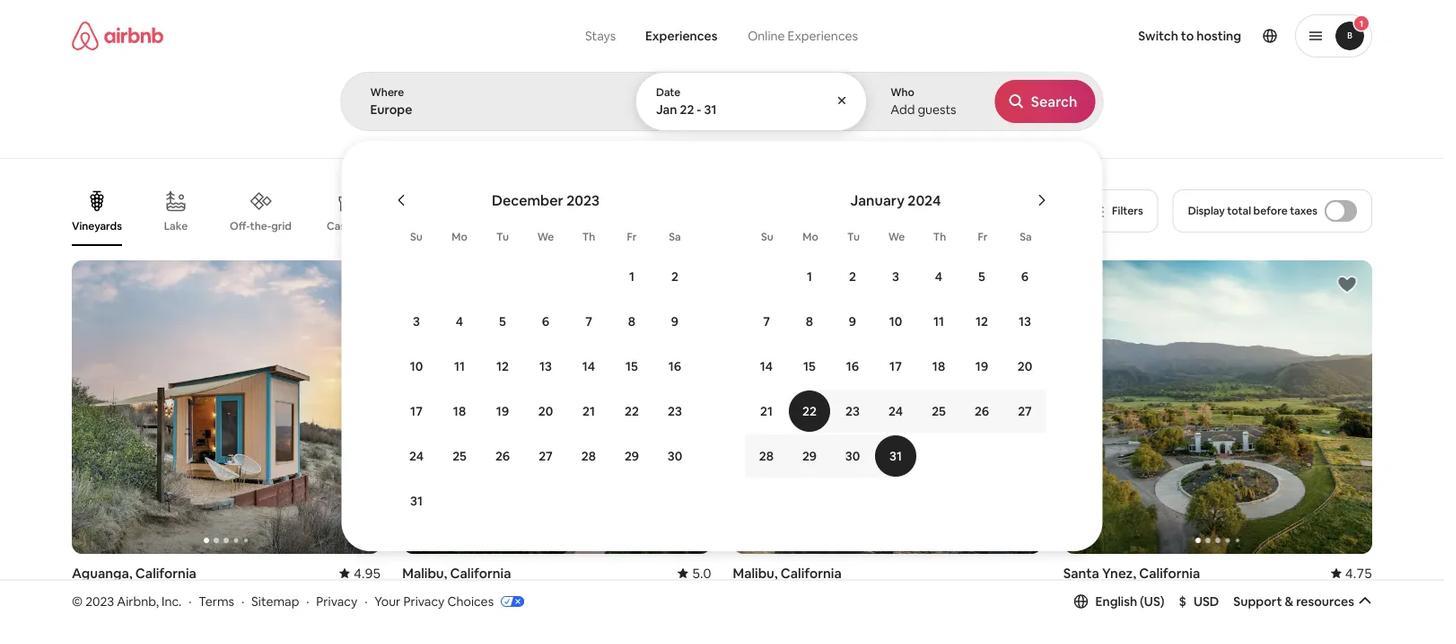 Task type: describe. For each thing, give the bounding box(es) containing it.
support & resources
[[1234, 593, 1355, 610]]

1 button
[[1296, 14, 1373, 57]]

display total before taxes button
[[1173, 189, 1373, 233]]

2 we from the left
[[889, 230, 905, 244]]

1 horizontal spatial 4
[[935, 268, 943, 285]]

31 for 31 button to the bottom
[[410, 493, 423, 509]]

filters
[[1113, 204, 1144, 218]]

4.95
[[354, 564, 381, 582]]

1 sa from the left
[[669, 230, 681, 244]]

terms · sitemap · privacy ·
[[199, 593, 368, 609]]

18 for top 18 button
[[933, 358, 946, 374]]

airbnb,
[[117, 593, 159, 609]]

Where field
[[370, 101, 605, 118]]

87
[[72, 583, 87, 601]]

2 horizontal spatial 8
[[806, 313, 814, 330]]

2 privacy from the left
[[404, 593, 445, 609]]

0 horizontal spatial 10 button
[[395, 345, 438, 388]]

total
[[1228, 204, 1252, 218]]

california for malibu, california 36 miles away
[[781, 564, 842, 582]]

add to wishlist: santa ynez, california image
[[1337, 274, 1359, 295]]

2 21 button from the left
[[745, 390, 788, 433]]

online experiences link
[[732, 18, 874, 54]]

group for 36 miles away
[[733, 260, 1042, 554]]

1 vertical spatial 5 button
[[481, 300, 524, 343]]

0 vertical spatial 27
[[1018, 403, 1032, 419]]

31 for the top 31 button
[[890, 448, 902, 464]]

11 for 11 'button' to the left
[[454, 358, 465, 374]]

lake
[[164, 219, 188, 233]]

to
[[1181, 28, 1194, 44]]

miles for 87
[[90, 583, 122, 601]]

4.75
[[1346, 564, 1373, 582]]

1 vertical spatial 18 button
[[438, 390, 481, 433]]

views
[[605, 219, 633, 233]]

2 15 from the left
[[804, 358, 816, 374]]

1 vertical spatial 20
[[539, 403, 553, 419]]

0 vertical spatial 20 button
[[1004, 345, 1047, 388]]

6 for the bottommost the "6" button
[[542, 313, 550, 330]]

1 vertical spatial 4
[[456, 313, 463, 330]]

0 horizontal spatial 17
[[410, 403, 423, 419]]

aguanga,
[[72, 564, 133, 582]]

2 th from the left
[[934, 230, 947, 244]]

miles inside santa ynez, california 110 miles away nov 26 – dec 1
[[1086, 583, 1118, 601]]

1 we from the left
[[538, 230, 554, 244]]

california inside santa ynez, california 110 miles away nov 26 – dec 1
[[1140, 564, 1201, 582]]

1 button for december 2023
[[611, 255, 654, 298]]

december
[[492, 191, 564, 209]]

0 vertical spatial 5 button
[[961, 255, 1004, 298]]

display
[[1189, 204, 1225, 218]]

1 button for january 2024
[[788, 255, 831, 298]]

1 tu from the left
[[497, 230, 509, 244]]

filters button
[[1076, 189, 1159, 233]]

1 16 button from the left
[[654, 345, 697, 388]]

1 horizontal spatial 8
[[628, 313, 636, 330]]

1 horizontal spatial 24
[[889, 403, 903, 419]]

4.75 out of 5 average rating image
[[1331, 564, 1373, 582]]

taxes
[[1290, 204, 1318, 218]]

14 for first 14 button from right
[[760, 358, 773, 374]]

14 for second 14 button from right
[[583, 358, 595, 374]]

switch to hosting link
[[1128, 17, 1253, 55]]

11 for topmost 11 'button'
[[934, 313, 945, 330]]

0 horizontal spatial 11 button
[[438, 345, 481, 388]]

©
[[72, 593, 83, 609]]

1 horizontal spatial 17
[[890, 358, 902, 374]]

english (us) button
[[1074, 593, 1165, 610]]

22 inside date jan 22 - 31
[[680, 101, 694, 118]]

choices
[[447, 593, 494, 609]]

5.0
[[692, 564, 712, 582]]

1 vertical spatial 31 button
[[395, 479, 438, 523]]

1 horizontal spatial 10
[[890, 313, 903, 330]]

1 vertical spatial 27 button
[[524, 435, 567, 478]]

2 23 button from the left
[[831, 390, 875, 433]]

2 21 from the left
[[761, 403, 773, 419]]

display total before taxes
[[1189, 204, 1318, 218]]

jan
[[656, 101, 677, 118]]

2 30 button from the left
[[831, 435, 875, 478]]

6 inside malibu, california 40 miles away nov 1 – 6
[[448, 602, 456, 620]]

0 vertical spatial 25 button
[[918, 390, 961, 433]]

inc.
[[162, 593, 182, 609]]

2 for december 2023
[[672, 268, 679, 285]]

1 inside malibu, california 40 miles away nov 1 – 6
[[430, 602, 436, 620]]

2 · from the left
[[242, 593, 244, 609]]

1 horizontal spatial 24 button
[[875, 390, 918, 433]]

1 vertical spatial 27
[[539, 448, 553, 464]]

5 for 5 button to the bottom
[[499, 313, 506, 330]]

0 horizontal spatial 24 button
[[395, 435, 438, 478]]

0 vertical spatial 25
[[932, 403, 946, 419]]

1 vertical spatial 12 button
[[481, 345, 524, 388]]

skiing
[[934, 219, 964, 233]]

malibu, california 40 miles away nov 1 – 6
[[402, 564, 511, 620]]

before
[[1254, 204, 1288, 218]]

0 horizontal spatial 3 button
[[395, 300, 438, 343]]

cabins
[[486, 219, 521, 233]]

0 vertical spatial 31 button
[[875, 435, 918, 478]]

1 23 button from the left
[[654, 390, 697, 433]]

malibu, for 36
[[733, 564, 778, 582]]

26 inside santa ynez, california 110 miles away nov 26 – dec 1
[[1091, 602, 1107, 620]]

resources
[[1297, 593, 1355, 610]]

1 30 button from the left
[[654, 435, 697, 478]]

dec inside santa ynez, california 110 miles away nov 26 – dec 1
[[1119, 602, 1144, 620]]

1 horizontal spatial 27 button
[[1004, 390, 1047, 433]]

3 inside aguanga, california 87 miles away dec 3 – 8
[[100, 602, 107, 620]]

0 vertical spatial 20
[[1018, 358, 1033, 374]]

away for aguanga, california 87 miles away dec 3 – 8
[[125, 583, 156, 601]]

malibu, for 40
[[402, 564, 447, 582]]

amazing for amazing pools
[[820, 219, 865, 233]]

miles for 36
[[752, 583, 784, 601]]

away inside santa ynez, california 110 miles away nov 26 – dec 1
[[1121, 583, 1153, 601]]

santa
[[1064, 564, 1100, 582]]

who add guests
[[891, 85, 957, 118]]

18 for 18 button to the bottom
[[453, 403, 466, 419]]

1 horizontal spatial 3
[[413, 313, 420, 330]]

2 8 button from the left
[[788, 300, 831, 343]]

group for 40 miles away
[[402, 260, 712, 554]]

castles
[[327, 219, 364, 233]]

boats
[[410, 219, 439, 233]]

date jan 22 - 31
[[656, 85, 717, 118]]

2024
[[908, 191, 941, 209]]

add to wishlist: malibu, california image for 36 miles away
[[1006, 274, 1028, 295]]

0 vertical spatial 4 button
[[918, 255, 961, 298]]

none search field containing december 2023
[[341, 0, 1445, 551]]

2 tu from the left
[[848, 230, 860, 244]]

1 7 button from the left
[[567, 300, 611, 343]]

experiences button
[[631, 18, 732, 54]]

110
[[1064, 583, 1083, 601]]

1 30 from the left
[[668, 448, 683, 464]]

1 vertical spatial 20 button
[[524, 390, 567, 433]]

switch to hosting
[[1139, 28, 1242, 44]]

0 vertical spatial 11 button
[[918, 300, 961, 343]]

1 vertical spatial 6 button
[[524, 300, 567, 343]]

5 for topmost 5 button
[[979, 268, 986, 285]]

january 2024
[[851, 191, 941, 209]]

6 for the topmost the "6" button
[[1022, 268, 1029, 285]]

support & resources button
[[1234, 593, 1373, 610]]

sitemap link
[[251, 593, 299, 609]]

1 9 button from the left
[[654, 300, 697, 343]]

0 horizontal spatial 17 button
[[395, 390, 438, 433]]

privacy link
[[316, 593, 358, 609]]

online experiences
[[748, 28, 858, 44]]

1 vertical spatial 19 button
[[481, 390, 524, 433]]

support
[[1234, 593, 1283, 610]]

1 21 from the left
[[583, 403, 595, 419]]

– inside santa ynez, california 110 miles away nov 26 – dec 1
[[1110, 602, 1116, 620]]

english (us)
[[1096, 593, 1165, 610]]

beachfront
[[1003, 219, 1060, 233]]

nov inside malibu, california 40 miles away nov 1 – 6
[[402, 602, 427, 620]]

add
[[891, 101, 915, 118]]

0 horizontal spatial 26 button
[[481, 435, 524, 478]]

2 22 button from the left
[[788, 390, 831, 433]]

1 15 button from the left
[[611, 345, 654, 388]]

0 vertical spatial 3 button
[[875, 255, 918, 298]]

2 30 from the left
[[846, 448, 860, 464]]

california for malibu, california 40 miles away nov 1 – 6
[[450, 564, 511, 582]]

omg!
[[673, 219, 702, 233]]

2 16 button from the left
[[831, 345, 875, 388]]

stays button
[[570, 18, 631, 54]]

amazing pools
[[820, 219, 895, 233]]

1 inside santa ynez, california 110 miles away nov 26 – dec 1
[[1147, 602, 1153, 620]]

amazing for amazing views
[[557, 219, 602, 233]]

36
[[733, 583, 749, 601]]

nov inside santa ynez, california 110 miles away nov 26 – dec 1
[[1064, 602, 1088, 620]]

guests
[[918, 101, 957, 118]]

0 vertical spatial 6 button
[[1004, 255, 1047, 298]]

8 inside aguanga, california 87 miles away dec 3 – 8
[[120, 602, 128, 620]]

santa ynez, california 110 miles away nov 26 – dec 1
[[1064, 564, 1201, 620]]

1 vertical spatial 10
[[410, 358, 423, 374]]

1 vertical spatial 4 button
[[438, 300, 481, 343]]

&
[[1285, 593, 1294, 610]]

english
[[1096, 593, 1138, 610]]

2 fr from the left
[[978, 230, 988, 244]]

4 · from the left
[[365, 593, 368, 609]]

amazing views
[[557, 219, 633, 233]]

1 su from the left
[[410, 230, 423, 244]]

22 for 2nd 22 button from right
[[625, 403, 639, 419]]

4.95 out of 5 average rating image
[[339, 564, 381, 582]]

mansions
[[743, 219, 790, 233]]



Task type: locate. For each thing, give the bounding box(es) containing it.
None search field
[[341, 0, 1445, 551]]

$ usd
[[1179, 593, 1220, 610]]

23
[[668, 403, 682, 419], [846, 403, 860, 419]]

3 miles from the left
[[752, 583, 784, 601]]

·
[[189, 593, 192, 609], [242, 593, 244, 609], [306, 593, 309, 609], [365, 593, 368, 609]]

2 dec from the left
[[1119, 602, 1144, 620]]

3 away from the left
[[786, 583, 818, 601]]

1 horizontal spatial 6
[[542, 313, 550, 330]]

· right terms link
[[242, 593, 244, 609]]

2 15 button from the left
[[788, 345, 831, 388]]

19 for the topmost 19 button
[[976, 358, 989, 374]]

privacy right your
[[404, 593, 445, 609]]

1 horizontal spatial 7
[[763, 313, 770, 330]]

1 horizontal spatial sa
[[1020, 230, 1032, 244]]

14
[[583, 358, 595, 374], [760, 358, 773, 374]]

22 button
[[611, 390, 654, 433], [788, 390, 831, 433]]

1 button down mansions
[[788, 255, 831, 298]]

miles inside aguanga, california 87 miles away dec 3 – 8
[[90, 583, 122, 601]]

5 button
[[961, 255, 1004, 298], [481, 300, 524, 343]]

sa right skiing
[[1020, 230, 1032, 244]]

off-
[[230, 219, 250, 233]]

1 horizontal spatial 16 button
[[831, 345, 875, 388]]

california inside 'malibu, california 36 miles away'
[[781, 564, 842, 582]]

1 horizontal spatial 17 button
[[875, 345, 918, 388]]

1 vertical spatial 13 button
[[524, 345, 567, 388]]

fr right skiing
[[978, 230, 988, 244]]

ynez,
[[1103, 564, 1137, 582]]

1 · from the left
[[189, 593, 192, 609]]

1 vertical spatial 12
[[497, 358, 509, 374]]

24 button
[[875, 390, 918, 433], [395, 435, 438, 478]]

2023 for ©
[[85, 593, 114, 609]]

11 button
[[918, 300, 961, 343], [438, 345, 481, 388]]

1 vertical spatial 25
[[453, 448, 467, 464]]

dec inside aguanga, california 87 miles away dec 3 – 8
[[72, 602, 97, 620]]

0 horizontal spatial 4 button
[[438, 300, 481, 343]]

th down "2024"
[[934, 230, 947, 244]]

1 vertical spatial 6
[[542, 313, 550, 330]]

5
[[979, 268, 986, 285], [499, 313, 506, 330]]

25
[[932, 403, 946, 419], [453, 448, 467, 464]]

2 button for january 2024
[[831, 255, 875, 298]]

nov
[[402, 602, 427, 620], [1064, 602, 1088, 620]]

2 7 from the left
[[763, 313, 770, 330]]

1 malibu, from the left
[[402, 564, 447, 582]]

0 vertical spatial 19 button
[[961, 345, 1004, 388]]

su right omg!
[[762, 230, 774, 244]]

1 horizontal spatial 2 button
[[831, 255, 875, 298]]

away for malibu, california 40 miles away nov 1 – 6
[[456, 583, 488, 601]]

experiences right online
[[788, 28, 858, 44]]

dec
[[72, 602, 97, 620], [1119, 602, 1144, 620]]

away for malibu, california 36 miles away
[[786, 583, 818, 601]]

3 · from the left
[[306, 593, 309, 609]]

mo right mansions
[[803, 230, 819, 244]]

2 – from the left
[[438, 602, 445, 620]]

tu left pools
[[848, 230, 860, 244]]

1 2 button from the left
[[654, 255, 697, 298]]

2 away from the left
[[456, 583, 488, 601]]

13 for 13 button to the bottom
[[540, 358, 552, 374]]

13
[[1019, 313, 1032, 330], [540, 358, 552, 374]]

experiences inside button
[[646, 28, 718, 44]]

2 9 from the left
[[849, 313, 857, 330]]

3 button
[[875, 255, 918, 298], [395, 300, 438, 343]]

1 horizontal spatial 31
[[704, 101, 717, 118]]

away inside aguanga, california 87 miles away dec 3 – 8
[[125, 583, 156, 601]]

miles down ynez, on the bottom
[[1086, 583, 1118, 601]]

0 horizontal spatial 10
[[410, 358, 423, 374]]

0 horizontal spatial 6 button
[[524, 300, 567, 343]]

1 privacy from the left
[[316, 593, 358, 609]]

0 horizontal spatial 27 button
[[524, 435, 567, 478]]

off-the-grid
[[230, 219, 292, 233]]

miles right 36
[[752, 583, 784, 601]]

su right castles
[[410, 230, 423, 244]]

2 nov from the left
[[1064, 602, 1088, 620]]

· left privacy link on the left bottom of page
[[306, 593, 309, 609]]

4 california from the left
[[1140, 564, 1201, 582]]

0 vertical spatial 17 button
[[875, 345, 918, 388]]

2 14 button from the left
[[745, 345, 788, 388]]

1 horizontal spatial add to wishlist: malibu, california image
[[1006, 274, 1028, 295]]

2023 inside calendar application
[[567, 191, 600, 209]]

1 23 from the left
[[668, 403, 682, 419]]

4 button
[[918, 255, 961, 298], [438, 300, 481, 343]]

0 horizontal spatial 13 button
[[524, 345, 567, 388]]

1 14 button from the left
[[567, 345, 611, 388]]

0 horizontal spatial 31 button
[[395, 479, 438, 523]]

0 vertical spatial 26 button
[[961, 390, 1004, 433]]

group
[[72, 176, 1065, 246], [72, 260, 381, 554], [402, 260, 712, 554], [733, 260, 1042, 554], [1064, 260, 1373, 554]]

2 1 button from the left
[[788, 255, 831, 298]]

25 button
[[918, 390, 961, 433], [438, 435, 481, 478]]

terms
[[199, 593, 234, 609]]

1 1 button from the left
[[611, 255, 654, 298]]

2 vertical spatial 31
[[410, 493, 423, 509]]

0 vertical spatial 18 button
[[918, 345, 961, 388]]

0 vertical spatial 24 button
[[875, 390, 918, 433]]

2 add to wishlist: malibu, california image from the left
[[1006, 274, 1028, 295]]

0 horizontal spatial 2023
[[85, 593, 114, 609]]

4 miles from the left
[[1086, 583, 1118, 601]]

1 horizontal spatial 26
[[975, 403, 990, 419]]

10
[[890, 313, 903, 330], [410, 358, 423, 374]]

what can we help you find? tab list
[[570, 18, 732, 54]]

0 horizontal spatial 29
[[625, 448, 639, 464]]

21
[[583, 403, 595, 419], [761, 403, 773, 419]]

0 horizontal spatial 12
[[497, 358, 509, 374]]

9 for 2nd 9 button from the left
[[849, 313, 857, 330]]

2 16 from the left
[[847, 358, 859, 374]]

1 7 from the left
[[586, 313, 592, 330]]

sitemap
[[251, 593, 299, 609]]

1 horizontal spatial experiences
[[788, 28, 858, 44]]

0 horizontal spatial th
[[582, 230, 596, 244]]

– right © at the bottom of the page
[[110, 602, 117, 620]]

0 horizontal spatial 31
[[410, 493, 423, 509]]

12 for 12 button to the bottom
[[497, 358, 509, 374]]

miles for 40
[[421, 583, 453, 601]]

2 miles from the left
[[421, 583, 453, 601]]

18 button
[[918, 345, 961, 388], [438, 390, 481, 433]]

0 horizontal spatial 26
[[496, 448, 510, 464]]

0 horizontal spatial 13
[[540, 358, 552, 374]]

1 22 button from the left
[[611, 390, 654, 433]]

0 horizontal spatial 23 button
[[654, 390, 697, 433]]

– left choices
[[438, 602, 445, 620]]

16 for 1st 16 button from the left
[[669, 358, 682, 374]]

california inside malibu, california 40 miles away nov 1 – 6
[[450, 564, 511, 582]]

usd
[[1194, 593, 1220, 610]]

1 nov from the left
[[402, 602, 427, 620]]

13 button
[[1004, 300, 1047, 343], [524, 345, 567, 388]]

0 vertical spatial 3
[[893, 268, 900, 285]]

2 29 from the left
[[803, 448, 817, 464]]

0 vertical spatial 13 button
[[1004, 300, 1047, 343]]

28 button
[[567, 435, 611, 478], [745, 435, 788, 478]]

5.0 out of 5 average rating image
[[678, 564, 712, 582]]

1 button down views
[[611, 255, 654, 298]]

2 14 from the left
[[760, 358, 773, 374]]

privacy
[[316, 593, 358, 609], [404, 593, 445, 609]]

malibu,
[[402, 564, 447, 582], [733, 564, 778, 582]]

switch
[[1139, 28, 1179, 44]]

26 button
[[961, 390, 1004, 433], [481, 435, 524, 478]]

group containing off-the-grid
[[72, 176, 1065, 246]]

away inside malibu, california 40 miles away nov 1 – 6
[[456, 583, 488, 601]]

1 horizontal spatial –
[[438, 602, 445, 620]]

19 for 19 button to the bottom
[[496, 403, 509, 419]]

amazing left views
[[557, 219, 602, 233]]

1 horizontal spatial 13 button
[[1004, 300, 1047, 343]]

1 horizontal spatial th
[[934, 230, 947, 244]]

add to wishlist: malibu, california image
[[676, 274, 697, 295], [1006, 274, 1028, 295]]

1 fr from the left
[[627, 230, 637, 244]]

your
[[375, 593, 401, 609]]

17
[[890, 358, 902, 374], [410, 403, 423, 419]]

2 28 from the left
[[760, 448, 774, 464]]

-
[[697, 101, 702, 118]]

we down january 2024
[[889, 230, 905, 244]]

0 horizontal spatial fr
[[627, 230, 637, 244]]

add to wishlist: malibu, california image for 40 miles away
[[676, 274, 697, 295]]

1 add to wishlist: malibu, california image from the left
[[676, 274, 697, 295]]

1 california from the left
[[135, 564, 196, 582]]

(us)
[[1140, 593, 1165, 610]]

0 horizontal spatial 25 button
[[438, 435, 481, 478]]

away inside 'malibu, california 36 miles away'
[[786, 583, 818, 601]]

nov down 110
[[1064, 602, 1088, 620]]

1 28 button from the left
[[567, 435, 611, 478]]

18
[[933, 358, 946, 374], [453, 403, 466, 419]]

0 horizontal spatial 14 button
[[567, 345, 611, 388]]

0 horizontal spatial sa
[[669, 230, 681, 244]]

0 horizontal spatial malibu,
[[402, 564, 447, 582]]

28
[[582, 448, 596, 464], [760, 448, 774, 464]]

2023 up amazing views
[[567, 191, 600, 209]]

0 horizontal spatial 15 button
[[611, 345, 654, 388]]

12 for right 12 button
[[976, 313, 989, 330]]

1 horizontal spatial 13
[[1019, 313, 1032, 330]]

1 mo from the left
[[452, 230, 468, 244]]

15
[[626, 358, 638, 374], [804, 358, 816, 374]]

2 for january 2024
[[849, 268, 857, 285]]

23 for first 23 button
[[668, 403, 682, 419]]

add to wishlist: malibu, california image down omg!
[[676, 274, 697, 295]]

miles inside 'malibu, california 36 miles away'
[[752, 583, 784, 601]]

1 horizontal spatial dec
[[1119, 602, 1144, 620]]

aguanga, california 87 miles away dec 3 – 8
[[72, 564, 196, 620]]

1 horizontal spatial 19
[[976, 358, 989, 374]]

malibu, inside malibu, california 40 miles away nov 1 – 6
[[402, 564, 447, 582]]

10 button
[[875, 300, 918, 343], [395, 345, 438, 388]]

experiences up date
[[646, 28, 718, 44]]

1 horizontal spatial 22 button
[[788, 390, 831, 433]]

2 9 button from the left
[[831, 300, 875, 343]]

california inside aguanga, california 87 miles away dec 3 – 8
[[135, 564, 196, 582]]

2 29 button from the left
[[788, 435, 831, 478]]

1 15 from the left
[[626, 358, 638, 374]]

29
[[625, 448, 639, 464], [803, 448, 817, 464]]

9 for 1st 9 button
[[672, 313, 679, 330]]

sa right views
[[669, 230, 681, 244]]

group for 110 miles away
[[1064, 260, 1373, 554]]

1 vertical spatial 13
[[540, 358, 552, 374]]

1 th from the left
[[582, 230, 596, 244]]

3 – from the left
[[1110, 602, 1116, 620]]

1 horizontal spatial 25
[[932, 403, 946, 419]]

privacy down '4.95 out of 5 average rating' image at bottom
[[316, 593, 358, 609]]

– for 6
[[438, 602, 445, 620]]

2 horizontal spatial 3
[[893, 268, 900, 285]]

stays
[[585, 28, 616, 44]]

26 for top 26 button
[[975, 403, 990, 419]]

2 button down amazing pools on the right of page
[[831, 255, 875, 298]]

2 down omg!
[[672, 268, 679, 285]]

0 horizontal spatial 2 button
[[654, 255, 697, 298]]

30
[[668, 448, 683, 464], [846, 448, 860, 464]]

grid
[[271, 219, 292, 233]]

miles
[[90, 583, 122, 601], [421, 583, 453, 601], [752, 583, 784, 601], [1086, 583, 1118, 601]]

1 14 from the left
[[583, 358, 595, 374]]

2 su from the left
[[762, 230, 774, 244]]

2 vertical spatial 26
[[1091, 602, 1107, 620]]

1 vertical spatial 25 button
[[438, 435, 481, 478]]

0 horizontal spatial –
[[110, 602, 117, 620]]

1 horizontal spatial 15
[[804, 358, 816, 374]]

fr
[[627, 230, 637, 244], [978, 230, 988, 244]]

26 for the left 26 button
[[496, 448, 510, 464]]

1 horizontal spatial 6 button
[[1004, 255, 1047, 298]]

0 horizontal spatial 15
[[626, 358, 638, 374]]

2 malibu, from the left
[[733, 564, 778, 582]]

hosting
[[1197, 28, 1242, 44]]

0 horizontal spatial 20 button
[[524, 390, 567, 433]]

1 2 from the left
[[672, 268, 679, 285]]

0 vertical spatial 5
[[979, 268, 986, 285]]

1 horizontal spatial tu
[[848, 230, 860, 244]]

4 away from the left
[[1121, 583, 1153, 601]]

miles inside malibu, california 40 miles away nov 1 – 6
[[421, 583, 453, 601]]

california for aguanga, california 87 miles away dec 3 – 8
[[135, 564, 196, 582]]

amazing
[[557, 219, 602, 233], [820, 219, 865, 233]]

19
[[976, 358, 989, 374], [496, 403, 509, 419]]

group for 87 miles away
[[72, 260, 381, 554]]

1 away from the left
[[125, 583, 156, 601]]

2 california from the left
[[450, 564, 511, 582]]

1 horizontal spatial 12 button
[[961, 300, 1004, 343]]

tu down december
[[497, 230, 509, 244]]

3 california from the left
[[781, 564, 842, 582]]

malibu, up 40
[[402, 564, 447, 582]]

1 horizontal spatial 9
[[849, 313, 857, 330]]

vineyards
[[72, 219, 122, 233]]

27 button
[[1004, 390, 1047, 433], [524, 435, 567, 478]]

2 28 button from the left
[[745, 435, 788, 478]]

2 sa from the left
[[1020, 230, 1032, 244]]

0 horizontal spatial 12 button
[[481, 345, 524, 388]]

2 vertical spatial 6
[[448, 602, 456, 620]]

2 button down omg!
[[654, 255, 697, 298]]

16 button
[[654, 345, 697, 388], [831, 345, 875, 388]]

2023 for december
[[567, 191, 600, 209]]

1 29 button from the left
[[611, 435, 654, 478]]

0 horizontal spatial 7
[[586, 313, 592, 330]]

20
[[1018, 358, 1033, 374], [539, 403, 553, 419]]

0 vertical spatial 31
[[704, 101, 717, 118]]

2 mo from the left
[[803, 230, 819, 244]]

31 inside date jan 22 - 31
[[704, 101, 717, 118]]

© 2023 airbnb, inc. ·
[[72, 593, 192, 609]]

0 horizontal spatial 23
[[668, 403, 682, 419]]

1 horizontal spatial privacy
[[404, 593, 445, 609]]

0 horizontal spatial 24
[[409, 448, 424, 464]]

– down ynez, on the bottom
[[1110, 602, 1116, 620]]

40
[[402, 583, 418, 601]]

– inside malibu, california 40 miles away nov 1 – 6
[[438, 602, 445, 620]]

0 horizontal spatial 14
[[583, 358, 595, 374]]

malibu, california 36 miles away
[[733, 564, 842, 601]]

1 horizontal spatial 28 button
[[745, 435, 788, 478]]

2 7 button from the left
[[745, 300, 788, 343]]

calendar application
[[363, 171, 1445, 528]]

23 for second 23 button from the left
[[846, 403, 860, 419]]

2 horizontal spatial 26
[[1091, 602, 1107, 620]]

your privacy choices link
[[375, 593, 524, 611]]

th left views
[[582, 230, 596, 244]]

1 horizontal spatial 29 button
[[788, 435, 831, 478]]

malibu, up 36
[[733, 564, 778, 582]]

1 horizontal spatial 30 button
[[831, 435, 875, 478]]

the-
[[250, 219, 271, 233]]

2 button for december 2023
[[654, 255, 697, 298]]

2 23 from the left
[[846, 403, 860, 419]]

1 horizontal spatial 10 button
[[875, 300, 918, 343]]

pools
[[867, 219, 895, 233]]

0 vertical spatial 26
[[975, 403, 990, 419]]

22 for 1st 22 button from the right
[[803, 403, 817, 419]]

– for 8
[[110, 602, 117, 620]]

2 down amazing pools on the right of page
[[849, 268, 857, 285]]

profile element
[[902, 0, 1373, 72]]

2023 right © at the bottom of the page
[[85, 593, 114, 609]]

we down december 2023
[[538, 230, 554, 244]]

2 horizontal spatial 22
[[803, 403, 817, 419]]

–
[[110, 602, 117, 620], [438, 602, 445, 620], [1110, 602, 1116, 620]]

0 horizontal spatial dec
[[72, 602, 97, 620]]

add to wishlist: malibu, california image down beachfront
[[1006, 274, 1028, 295]]

11
[[934, 313, 945, 330], [454, 358, 465, 374]]

december 2023
[[492, 191, 600, 209]]

1 – from the left
[[110, 602, 117, 620]]

2 button
[[654, 255, 697, 298], [831, 255, 875, 298]]

where
[[370, 85, 404, 99]]

fr left omg!
[[627, 230, 637, 244]]

0 vertical spatial 17
[[890, 358, 902, 374]]

7 button
[[567, 300, 611, 343], [745, 300, 788, 343]]

1 21 button from the left
[[567, 390, 611, 433]]

1 vertical spatial 3
[[413, 313, 420, 330]]

7
[[586, 313, 592, 330], [763, 313, 770, 330]]

1 29 from the left
[[625, 448, 639, 464]]

3
[[893, 268, 900, 285], [413, 313, 420, 330], [100, 602, 107, 620]]

online
[[748, 28, 785, 44]]

miles down aguanga,
[[90, 583, 122, 601]]

8 button
[[611, 300, 654, 343], [788, 300, 831, 343]]

miles right 40
[[421, 583, 453, 601]]

1 horizontal spatial 20
[[1018, 358, 1033, 374]]

1 inside dropdown button
[[1360, 18, 1364, 29]]

terms link
[[199, 593, 234, 609]]

who
[[891, 85, 915, 99]]

– inside aguanga, california 87 miles away dec 3 – 8
[[110, 602, 117, 620]]

1 8 button from the left
[[611, 300, 654, 343]]

date
[[656, 85, 681, 99]]

1 miles from the left
[[90, 583, 122, 601]]

experiences tab panel
[[341, 72, 1445, 551]]

1 28 from the left
[[582, 448, 596, 464]]

2 2 from the left
[[849, 268, 857, 285]]

away
[[125, 583, 156, 601], [456, 583, 488, 601], [786, 583, 818, 601], [1121, 583, 1153, 601]]

· left your
[[365, 593, 368, 609]]

1 vertical spatial 3 button
[[395, 300, 438, 343]]

0 horizontal spatial 30 button
[[654, 435, 697, 478]]

13 for right 13 button
[[1019, 313, 1032, 330]]

amazing left pools
[[820, 219, 865, 233]]

your privacy choices
[[375, 593, 494, 609]]

2 experiences from the left
[[788, 28, 858, 44]]

malibu, inside 'malibu, california 36 miles away'
[[733, 564, 778, 582]]

1 16 from the left
[[669, 358, 682, 374]]

1 horizontal spatial 19 button
[[961, 345, 1004, 388]]

1 vertical spatial 17
[[410, 403, 423, 419]]

$
[[1179, 593, 1187, 610]]

0 vertical spatial 19
[[976, 358, 989, 374]]

2 2 button from the left
[[831, 255, 875, 298]]

1 9 from the left
[[672, 313, 679, 330]]

january
[[851, 191, 905, 209]]

0 vertical spatial 10 button
[[875, 300, 918, 343]]

1 horizontal spatial 23
[[846, 403, 860, 419]]

tu
[[497, 230, 509, 244], [848, 230, 860, 244]]

22
[[680, 101, 694, 118], [625, 403, 639, 419], [803, 403, 817, 419]]

9 button
[[654, 300, 697, 343], [831, 300, 875, 343]]

· right inc.
[[189, 593, 192, 609]]

16 for second 16 button
[[847, 358, 859, 374]]

mo right the boats
[[452, 230, 468, 244]]

0 horizontal spatial nov
[[402, 602, 427, 620]]

nov down 40
[[402, 602, 427, 620]]

1 experiences from the left
[[646, 28, 718, 44]]

1 dec from the left
[[72, 602, 97, 620]]



Task type: vqa. For each thing, say whether or not it's contained in the screenshot.
1st 22 button from left
yes



